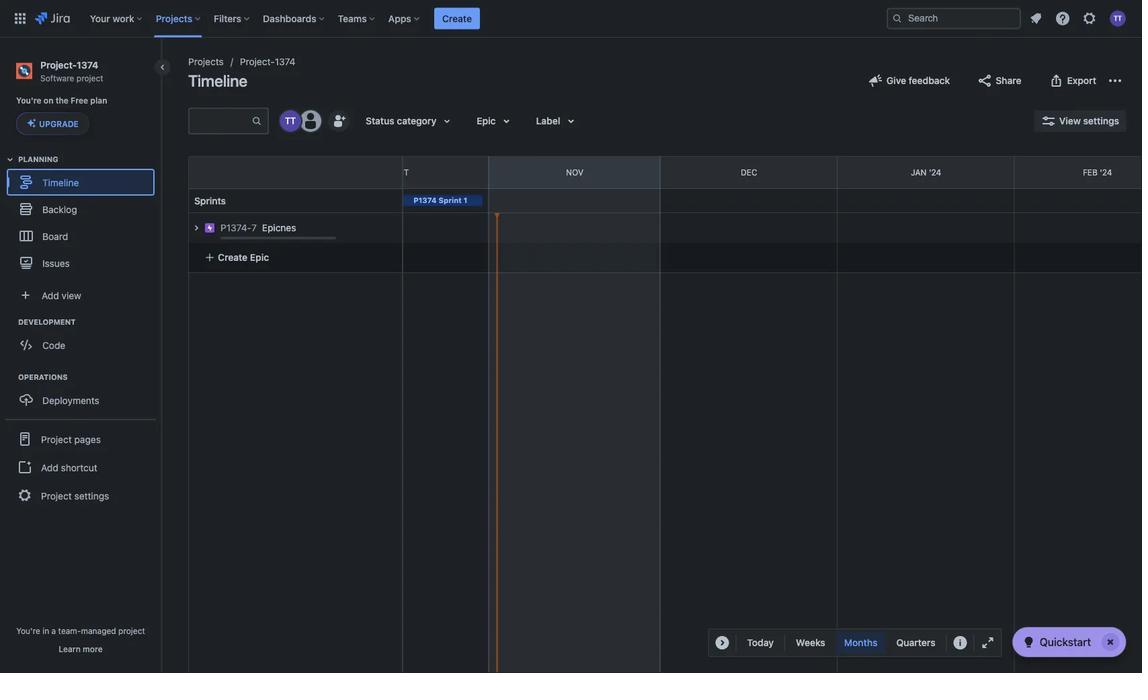 Task type: locate. For each thing, give the bounding box(es) containing it.
settings for view settings
[[1084, 115, 1120, 126]]

view settings
[[1060, 115, 1120, 126]]

2 '24 from the left
[[1101, 168, 1113, 177]]

epic button
[[469, 110, 523, 132]]

1 vertical spatial create
[[218, 252, 248, 263]]

projects button
[[152, 8, 206, 29]]

pages
[[74, 434, 101, 445]]

create button
[[434, 8, 480, 29]]

0 vertical spatial you're
[[16, 96, 41, 105]]

label
[[536, 115, 561, 126]]

epic left the label
[[477, 115, 496, 126]]

row
[[189, 157, 402, 189]]

primary element
[[8, 0, 887, 37]]

search image
[[893, 13, 903, 24]]

sprints row group
[[188, 156, 402, 213]]

0 horizontal spatial timeline
[[42, 177, 79, 188]]

0 horizontal spatial project-
[[40, 59, 77, 70]]

projects for the projects dropdown button on the top left of page
[[156, 13, 192, 24]]

settings inside dropdown button
[[1084, 115, 1120, 126]]

'24 right 'jan'
[[930, 168, 942, 177]]

cell containing p1374-7
[[188, 213, 402, 243]]

2 project from the top
[[41, 490, 72, 501]]

1 horizontal spatial settings
[[1084, 115, 1120, 126]]

you're left on
[[16, 96, 41, 105]]

more
[[83, 644, 103, 654]]

epic inside popup button
[[477, 115, 496, 126]]

row group
[[188, 213, 402, 272]]

0 vertical spatial add
[[42, 290, 59, 301]]

1 vertical spatial add
[[41, 462, 58, 473]]

epic
[[477, 115, 496, 126], [250, 252, 269, 263]]

dashboards
[[263, 13, 317, 24]]

banner
[[0, 0, 1143, 38]]

project-
[[240, 56, 275, 67], [40, 59, 77, 70]]

1374 up free
[[77, 59, 98, 70]]

learn more button
[[59, 644, 103, 655]]

1 vertical spatial settings
[[74, 490, 109, 501]]

export button
[[1041, 70, 1105, 91]]

project- up software
[[40, 59, 77, 70]]

1 horizontal spatial timeline
[[188, 71, 248, 90]]

settings for project settings
[[74, 490, 109, 501]]

notifications image
[[1029, 10, 1045, 27]]

category
[[397, 115, 437, 126]]

team-
[[58, 626, 81, 636]]

learn more
[[59, 644, 103, 654]]

Search field
[[887, 8, 1022, 29]]

0 vertical spatial projects
[[156, 13, 192, 24]]

timeline link
[[7, 169, 155, 196]]

cell
[[188, 213, 402, 243]]

share
[[996, 75, 1022, 86]]

you're
[[16, 96, 41, 105], [16, 626, 40, 636]]

project- down "filters" popup button
[[240, 56, 275, 67]]

1 horizontal spatial '24
[[1101, 168, 1113, 177]]

1 vertical spatial epic
[[250, 252, 269, 263]]

projects down filters
[[188, 56, 224, 67]]

0 vertical spatial create
[[443, 13, 472, 24]]

1374 inside project-1374 software project
[[77, 59, 98, 70]]

backlog
[[42, 204, 77, 215]]

your profile and settings image
[[1111, 10, 1127, 27]]

0 vertical spatial epic
[[477, 115, 496, 126]]

projects
[[156, 13, 192, 24], [188, 56, 224, 67]]

p1374 sprint 1
[[414, 196, 468, 205]]

project- inside project-1374 software project
[[40, 59, 77, 70]]

share image
[[978, 73, 994, 89]]

1 horizontal spatial 1374
[[275, 56, 296, 67]]

feedback
[[909, 75, 951, 86]]

1374 for project-1374
[[275, 56, 296, 67]]

add shortcut button
[[5, 454, 156, 481]]

a
[[52, 626, 56, 636]]

'24 for feb '24
[[1101, 168, 1113, 177]]

add left view
[[42, 290, 59, 301]]

view
[[1060, 115, 1082, 126]]

dismiss quickstart image
[[1101, 632, 1122, 653]]

terry turtle image
[[280, 110, 301, 132]]

issues
[[42, 258, 70, 269]]

jan '24
[[912, 168, 942, 177]]

quickstart button
[[1014, 628, 1127, 657]]

view
[[62, 290, 81, 301]]

quickstart
[[1040, 636, 1092, 649]]

1 horizontal spatial epic
[[477, 115, 496, 126]]

enter full screen image
[[981, 635, 997, 651]]

managed
[[81, 626, 116, 636]]

planning group
[[7, 154, 161, 281]]

1 horizontal spatial create
[[443, 13, 472, 24]]

create inside create button
[[443, 13, 472, 24]]

settings
[[1084, 115, 1120, 126], [74, 490, 109, 501]]

settings down add shortcut button at left bottom
[[74, 490, 109, 501]]

p1374-7 link
[[221, 221, 257, 235]]

project pages link
[[5, 425, 156, 454]]

column header
[[141, 157, 312, 188]]

months
[[845, 637, 878, 648]]

quarters button
[[889, 632, 944, 654]]

project right managed
[[118, 626, 145, 636]]

0 horizontal spatial settings
[[74, 490, 109, 501]]

1 you're from the top
[[16, 96, 41, 105]]

timeline down projects link
[[188, 71, 248, 90]]

project for project settings
[[41, 490, 72, 501]]

plan
[[90, 96, 107, 105]]

add inside button
[[41, 462, 58, 473]]

2 you're from the top
[[16, 626, 40, 636]]

timeline up "backlog"
[[42, 177, 79, 188]]

1374
[[275, 56, 296, 67], [77, 59, 98, 70]]

1 project from the top
[[41, 434, 72, 445]]

free
[[71, 96, 88, 105]]

project-1374
[[240, 56, 296, 67]]

projects for projects link
[[188, 56, 224, 67]]

1 vertical spatial projects
[[188, 56, 224, 67]]

give feedback button
[[860, 70, 959, 91]]

add left the 'shortcut'
[[41, 462, 58, 473]]

0 vertical spatial settings
[[1084, 115, 1120, 126]]

project for project pages
[[41, 434, 72, 445]]

projects link
[[188, 54, 224, 70]]

add
[[42, 290, 59, 301], [41, 462, 58, 473]]

create
[[443, 13, 472, 24], [218, 252, 248, 263]]

'24
[[930, 168, 942, 177], [1101, 168, 1113, 177]]

board link
[[7, 223, 155, 250]]

epic image
[[204, 223, 215, 233]]

settings inside group
[[74, 490, 109, 501]]

give feedback
[[887, 75, 951, 86]]

development group
[[7, 317, 161, 363]]

1374 down dashboards on the left of page
[[275, 56, 296, 67]]

row group containing p1374-7
[[188, 213, 402, 272]]

'24 right feb
[[1101, 168, 1113, 177]]

0 vertical spatial project
[[41, 434, 72, 445]]

label button
[[528, 110, 588, 132]]

export
[[1068, 75, 1097, 86]]

project up add shortcut
[[41, 434, 72, 445]]

jan
[[912, 168, 927, 177]]

1 horizontal spatial project-
[[240, 56, 275, 67]]

1 vertical spatial project
[[41, 490, 72, 501]]

create for create
[[443, 13, 472, 24]]

your work button
[[86, 8, 148, 29]]

project- for project-1374
[[240, 56, 275, 67]]

weeks
[[797, 637, 826, 648]]

0 horizontal spatial '24
[[930, 168, 942, 177]]

1 vertical spatial timeline
[[42, 177, 79, 188]]

create inside create epic button
[[218, 252, 248, 263]]

create right apps dropdown button
[[443, 13, 472, 24]]

add inside dropdown button
[[42, 290, 59, 301]]

0 horizontal spatial project
[[77, 73, 103, 83]]

your
[[90, 13, 110, 24]]

1 vertical spatial you're
[[16, 626, 40, 636]]

project
[[41, 434, 72, 445], [41, 490, 72, 501]]

show child issues image
[[188, 220, 204, 236]]

you're left in
[[16, 626, 40, 636]]

settings right view
[[1084, 115, 1120, 126]]

0 horizontal spatial epic
[[250, 252, 269, 263]]

project up 'plan'
[[77, 73, 103, 83]]

project settings link
[[5, 481, 156, 511]]

add view
[[42, 290, 81, 301]]

status category
[[366, 115, 437, 126]]

planning
[[18, 155, 58, 164]]

shortcut
[[61, 462, 97, 473]]

1 horizontal spatial project
[[118, 626, 145, 636]]

1 '24 from the left
[[930, 168, 942, 177]]

column header inside timeline grid
[[141, 157, 312, 188]]

quarters
[[897, 637, 936, 648]]

issues link
[[7, 250, 155, 277]]

software
[[40, 73, 74, 83]]

create down 'p1374-'
[[218, 252, 248, 263]]

0 horizontal spatial 1374
[[77, 59, 98, 70]]

projects inside dropdown button
[[156, 13, 192, 24]]

group
[[5, 419, 156, 515]]

projects right work
[[156, 13, 192, 24]]

sprints
[[194, 195, 226, 206]]

project
[[77, 73, 103, 83], [118, 626, 145, 636]]

timeline
[[188, 71, 248, 90], [42, 177, 79, 188]]

code
[[42, 340, 65, 351]]

jira image
[[35, 10, 70, 27], [35, 10, 70, 27]]

0 horizontal spatial create
[[218, 252, 248, 263]]

epic down p1374-7 epicnes
[[250, 252, 269, 263]]

project down add shortcut
[[41, 490, 72, 501]]

0 vertical spatial project
[[77, 73, 103, 83]]



Task type: describe. For each thing, give the bounding box(es) containing it.
learn
[[59, 644, 81, 654]]

export icon image
[[1049, 73, 1065, 89]]

project pages
[[41, 434, 101, 445]]

project- for project-1374 software project
[[40, 59, 77, 70]]

apps button
[[385, 8, 425, 29]]

add for add shortcut
[[41, 462, 58, 473]]

create for create epic
[[218, 252, 248, 263]]

you're on the free plan
[[16, 96, 107, 105]]

project settings
[[41, 490, 109, 501]]

epic inside button
[[250, 252, 269, 263]]

your work
[[90, 13, 134, 24]]

deployments link
[[7, 387, 155, 414]]

add view button
[[8, 282, 153, 309]]

weeks button
[[788, 632, 834, 654]]

1 vertical spatial project
[[118, 626, 145, 636]]

nov
[[566, 168, 584, 177]]

operations group
[[7, 372, 161, 418]]

p1374
[[414, 196, 437, 205]]

banner containing your work
[[0, 0, 1143, 38]]

apps
[[389, 13, 412, 24]]

operations image
[[2, 369, 18, 386]]

timeline grid
[[141, 156, 1143, 673]]

status category button
[[358, 110, 464, 132]]

feb '24
[[1084, 168, 1113, 177]]

p1374-
[[221, 222, 252, 233]]

cell inside timeline grid
[[188, 213, 402, 243]]

development
[[18, 318, 76, 327]]

project-1374 link
[[240, 54, 296, 70]]

dec
[[741, 168, 758, 177]]

project-1374 software project
[[40, 59, 103, 83]]

row inside sprints row group
[[189, 157, 402, 189]]

board
[[42, 231, 68, 242]]

group containing project pages
[[5, 419, 156, 515]]

in
[[43, 626, 49, 636]]

add for add view
[[42, 290, 59, 301]]

the
[[56, 96, 69, 105]]

create epic button
[[196, 246, 394, 270]]

filters
[[214, 13, 242, 24]]

oct
[[392, 168, 409, 177]]

view settings image
[[1041, 113, 1057, 129]]

add shortcut
[[41, 462, 97, 473]]

status
[[366, 115, 395, 126]]

settings image
[[1082, 10, 1099, 27]]

work
[[113, 13, 134, 24]]

epicnes
[[262, 222, 296, 233]]

row group inside timeline grid
[[188, 213, 402, 272]]

'24 for jan '24
[[930, 168, 942, 177]]

1374 for project-1374 software project
[[77, 59, 98, 70]]

dashboards button
[[259, 8, 330, 29]]

upgrade button
[[17, 113, 89, 135]]

feb
[[1084, 168, 1098, 177]]

you're in a team-managed project
[[16, 626, 145, 636]]

Search timeline text field
[[190, 109, 252, 133]]

code link
[[7, 332, 155, 359]]

help image
[[1055, 10, 1072, 27]]

project inside project-1374 software project
[[77, 73, 103, 83]]

today button
[[740, 632, 782, 654]]

you're for you're on the free plan
[[16, 96, 41, 105]]

filters button
[[210, 8, 255, 29]]

check image
[[1022, 634, 1038, 650]]

unassigned image
[[300, 110, 322, 132]]

create epic
[[218, 252, 269, 263]]

today
[[748, 637, 774, 648]]

7
[[252, 222, 257, 233]]

on
[[44, 96, 53, 105]]

1
[[464, 196, 468, 205]]

months button
[[837, 632, 886, 654]]

development image
[[2, 314, 18, 330]]

you're for you're in a team-managed project
[[16, 626, 40, 636]]

upgrade
[[39, 119, 79, 129]]

view settings button
[[1034, 110, 1127, 132]]

0 vertical spatial timeline
[[188, 71, 248, 90]]

backlog link
[[7, 196, 155, 223]]

teams
[[338, 13, 367, 24]]

give
[[887, 75, 907, 86]]

p1374-7 epicnes
[[221, 222, 296, 233]]

operations
[[18, 373, 68, 382]]

teams button
[[334, 8, 381, 29]]

sprint
[[439, 196, 462, 205]]

add people image
[[331, 113, 347, 129]]

planning image
[[2, 151, 18, 168]]

timeline inside planning group
[[42, 177, 79, 188]]

legend image
[[953, 635, 969, 651]]

deployments
[[42, 395, 99, 406]]

appswitcher icon image
[[12, 10, 28, 27]]



Task type: vqa. For each thing, say whether or not it's contained in the screenshot.
the leftmost "project"
yes



